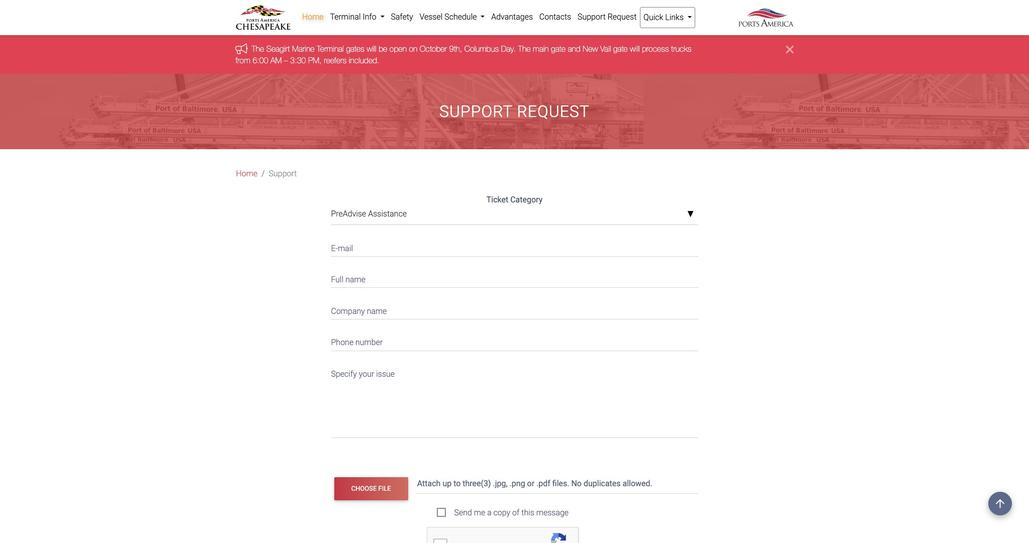 Task type: vqa. For each thing, say whether or not it's contained in the screenshot.
The Seagirt main gate will be extended to 5:30 PM on Wednesday, October 18th.  No exports or reefers during extended hours. LINK
no



Task type: locate. For each thing, give the bounding box(es) containing it.
terminal left info
[[330, 12, 361, 22]]

Phone number text field
[[331, 332, 699, 351]]

specify
[[331, 370, 357, 379]]

close image
[[787, 43, 794, 56]]

gate left and
[[551, 44, 566, 54]]

1 horizontal spatial home
[[302, 12, 324, 22]]

seagirt
[[267, 44, 290, 54]]

advantages link
[[488, 7, 537, 27]]

day.
[[501, 44, 516, 54]]

phone
[[331, 338, 354, 348]]

vessel
[[420, 12, 443, 22]]

the right day.
[[519, 44, 531, 54]]

1 horizontal spatial the
[[519, 44, 531, 54]]

full name
[[331, 275, 366, 285]]

pm,
[[308, 56, 322, 65]]

schedule
[[445, 12, 477, 22]]

will left be at the top left of the page
[[367, 44, 377, 54]]

issue
[[376, 370, 395, 379]]

0 vertical spatial name
[[346, 275, 366, 285]]

1 vertical spatial terminal
[[317, 44, 344, 54]]

0 vertical spatial request
[[608, 12, 637, 22]]

2 vertical spatial support
[[269, 169, 297, 179]]

1 horizontal spatial name
[[367, 307, 387, 316]]

assistance
[[368, 209, 407, 219]]

9th,
[[450, 44, 463, 54]]

be
[[379, 44, 388, 54]]

terminal up reefers
[[317, 44, 344, 54]]

0 horizontal spatial will
[[367, 44, 377, 54]]

3:30
[[290, 56, 306, 65]]

contacts link
[[537, 7, 575, 27]]

support
[[578, 12, 606, 22], [440, 102, 513, 121], [269, 169, 297, 179]]

0 vertical spatial support request
[[578, 12, 637, 22]]

number
[[356, 338, 383, 348]]

am
[[271, 56, 282, 65]]

home link
[[299, 7, 327, 27], [236, 168, 258, 180]]

Attach up to three(3) .jpg, .png or .pdf files. No duplicates allowed. text field
[[416, 475, 701, 494]]

0 horizontal spatial home link
[[236, 168, 258, 180]]

copy
[[494, 508, 511, 518]]

main
[[533, 44, 549, 54]]

included.
[[349, 56, 380, 65]]

0 vertical spatial home link
[[299, 7, 327, 27]]

me
[[474, 508, 486, 518]]

quick links
[[644, 13, 686, 22]]

e-
[[331, 244, 338, 253]]

new
[[583, 44, 598, 54]]

0 horizontal spatial support
[[269, 169, 297, 179]]

will left process
[[630, 44, 640, 54]]

support request
[[578, 12, 637, 22], [440, 102, 590, 121]]

preadvise assistance
[[331, 209, 407, 219]]

the seagirt marine terminal gates will be open on october 9th, columbus day. the main gate and new vail gate will process trucks from 6:00 am – 3:30 pm, reefers included. alert
[[0, 35, 1030, 74]]

0 horizontal spatial home
[[236, 169, 258, 179]]

1 horizontal spatial request
[[608, 12, 637, 22]]

name for full name
[[346, 275, 366, 285]]

gate
[[551, 44, 566, 54], [614, 44, 628, 54]]

name
[[346, 275, 366, 285], [367, 307, 387, 316]]

0 horizontal spatial gate
[[551, 44, 566, 54]]

2 horizontal spatial support
[[578, 12, 606, 22]]

Full name text field
[[331, 269, 699, 288]]

terminal
[[330, 12, 361, 22], [317, 44, 344, 54]]

0 horizontal spatial name
[[346, 275, 366, 285]]

0 horizontal spatial the
[[252, 44, 264, 54]]

name right full
[[346, 275, 366, 285]]

contacts
[[540, 12, 572, 22]]

1 horizontal spatial gate
[[614, 44, 628, 54]]

home
[[302, 12, 324, 22], [236, 169, 258, 179]]

1 the from the left
[[252, 44, 264, 54]]

–
[[284, 56, 288, 65]]

full
[[331, 275, 344, 285]]

ticket
[[487, 195, 509, 205]]

1 vertical spatial home link
[[236, 168, 258, 180]]

▼
[[688, 211, 695, 219]]

terminal info link
[[327, 7, 388, 27]]

1 horizontal spatial home link
[[299, 7, 327, 27]]

the
[[252, 44, 264, 54], [519, 44, 531, 54]]

1 horizontal spatial will
[[630, 44, 640, 54]]

mail
[[338, 244, 353, 253]]

2 the from the left
[[519, 44, 531, 54]]

request
[[608, 12, 637, 22], [517, 102, 590, 121]]

1 vertical spatial name
[[367, 307, 387, 316]]

will
[[367, 44, 377, 54], [630, 44, 640, 54]]

ticket category
[[487, 195, 543, 205]]

the up "6:00" in the left top of the page
[[252, 44, 264, 54]]

gate right vail
[[614, 44, 628, 54]]

terminal info
[[330, 12, 379, 22]]

1 horizontal spatial support
[[440, 102, 513, 121]]

marine
[[292, 44, 315, 54]]

phone number
[[331, 338, 383, 348]]

1 vertical spatial support
[[440, 102, 513, 121]]

vail
[[601, 44, 612, 54]]

1 vertical spatial home
[[236, 169, 258, 179]]

0 horizontal spatial request
[[517, 102, 590, 121]]

name right company
[[367, 307, 387, 316]]

0 vertical spatial home
[[302, 12, 324, 22]]

the seagirt marine terminal gates will be open on october 9th, columbus day. the main gate and new vail gate will process trucks from 6:00 am – 3:30 pm, reefers included.
[[236, 44, 692, 65]]



Task type: describe. For each thing, give the bounding box(es) containing it.
vessel schedule link
[[417, 7, 488, 27]]

bullhorn image
[[236, 43, 252, 54]]

from
[[236, 56, 251, 65]]

1 will from the left
[[367, 44, 377, 54]]

safety
[[391, 12, 413, 22]]

info
[[363, 12, 377, 22]]

this
[[522, 508, 535, 518]]

Company name text field
[[331, 301, 699, 320]]

support request link
[[575, 7, 640, 27]]

quick
[[644, 13, 664, 22]]

company name
[[331, 307, 387, 316]]

2 will from the left
[[630, 44, 640, 54]]

1 vertical spatial support request
[[440, 102, 590, 121]]

send
[[455, 508, 472, 518]]

of
[[513, 508, 520, 518]]

terminal inside the seagirt marine terminal gates will be open on october 9th, columbus day. the main gate and new vail gate will process trucks from 6:00 am – 3:30 pm, reefers included.
[[317, 44, 344, 54]]

6:00
[[253, 56, 268, 65]]

file
[[379, 486, 391, 493]]

E-mail email field
[[331, 238, 699, 257]]

links
[[666, 13, 684, 22]]

the seagirt marine terminal gates will be open on october 9th, columbus day. the main gate and new vail gate will process trucks from 6:00 am – 3:30 pm, reefers included. link
[[236, 44, 692, 65]]

open
[[390, 44, 407, 54]]

and
[[568, 44, 581, 54]]

on
[[409, 44, 418, 54]]

2 gate from the left
[[614, 44, 628, 54]]

company
[[331, 307, 365, 316]]

quick links link
[[640, 7, 696, 28]]

your
[[359, 370, 375, 379]]

reefers
[[324, 56, 347, 65]]

Specify your issue text field
[[331, 364, 699, 439]]

choose
[[352, 486, 377, 493]]

process
[[642, 44, 669, 54]]

columbus
[[465, 44, 499, 54]]

a
[[488, 508, 492, 518]]

0 vertical spatial terminal
[[330, 12, 361, 22]]

october
[[420, 44, 447, 54]]

go to top image
[[989, 493, 1013, 516]]

specify your issue
[[331, 370, 395, 379]]

1 gate from the left
[[551, 44, 566, 54]]

message
[[537, 508, 569, 518]]

choose file
[[352, 486, 391, 493]]

name for company name
[[367, 307, 387, 316]]

1 vertical spatial request
[[517, 102, 590, 121]]

gates
[[346, 44, 365, 54]]

advantages
[[492, 12, 533, 22]]

send me a copy of this message
[[455, 508, 569, 518]]

safety link
[[388, 7, 417, 27]]

0 vertical spatial support
[[578, 12, 606, 22]]

e-mail
[[331, 244, 353, 253]]

trucks
[[672, 44, 692, 54]]

category
[[511, 195, 543, 205]]

preadvise
[[331, 209, 366, 219]]

vessel schedule
[[420, 12, 479, 22]]



